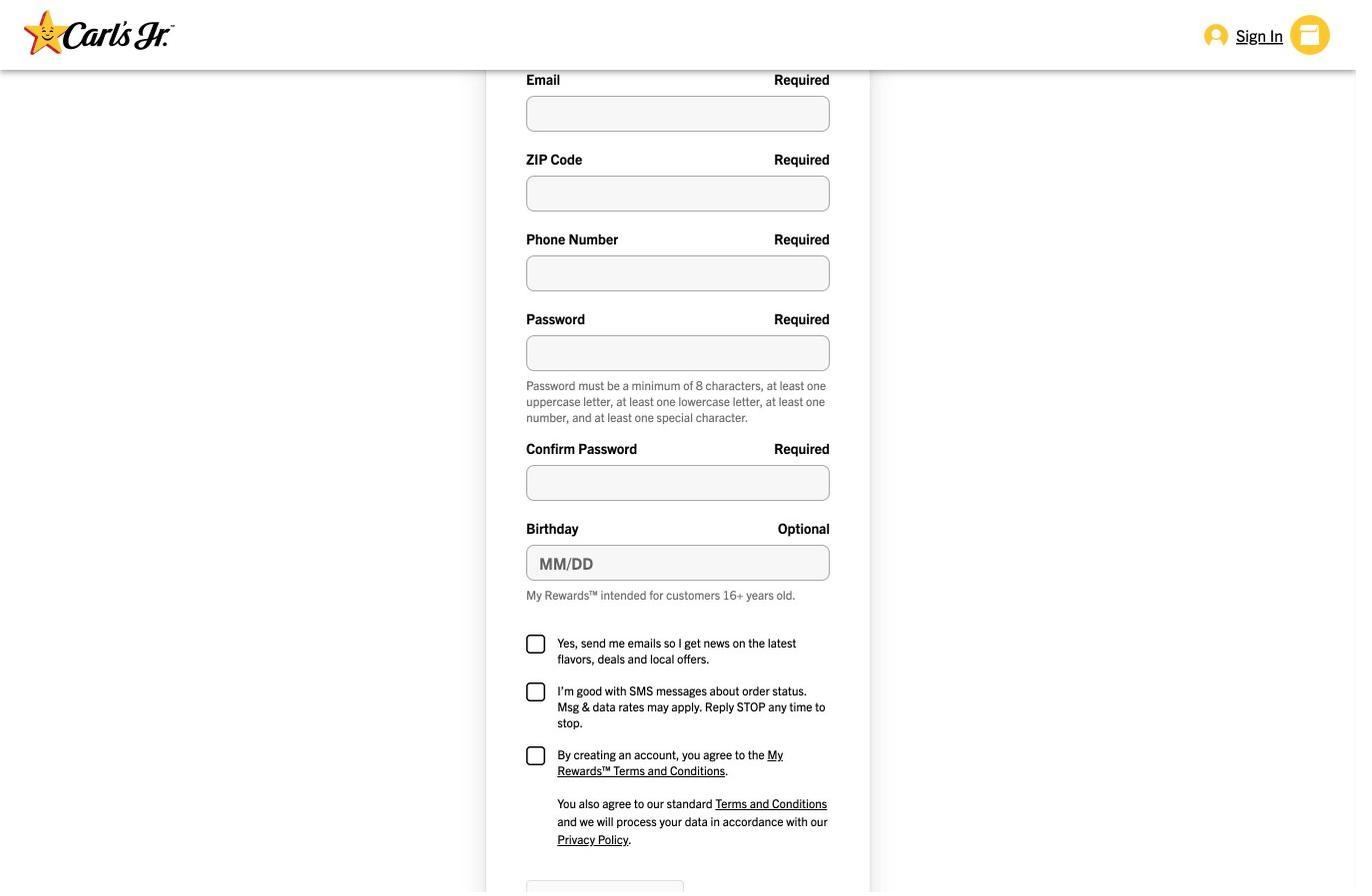 Task type: describe. For each thing, give the bounding box(es) containing it.
carlsjr logo image
[[24, 10, 176, 55]]



Task type: locate. For each thing, give the bounding box(es) containing it.
navigate to bag image
[[1290, 15, 1330, 55]]

size  md image
[[1204, 23, 1228, 47]]



